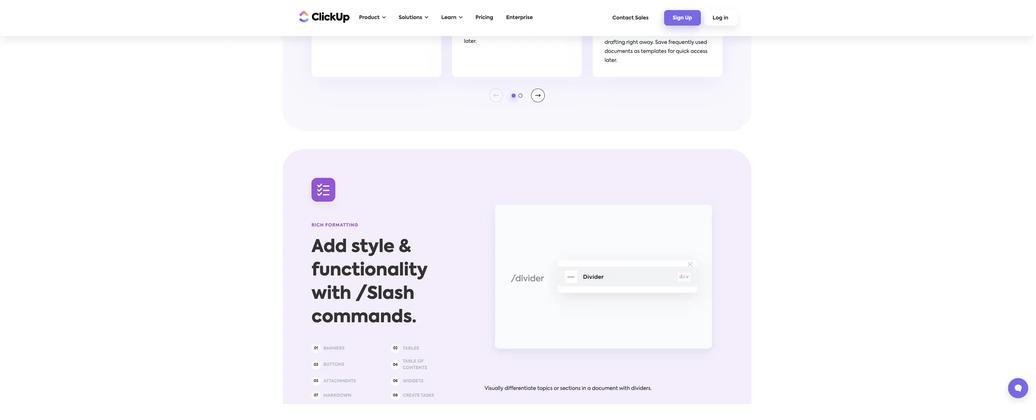 Task type: locate. For each thing, give the bounding box(es) containing it.
0 vertical spatial right
[[486, 21, 498, 26]]

access
[[479, 12, 496, 17], [550, 30, 567, 35], [620, 31, 637, 36], [691, 49, 708, 54]]

with inside add style & functionality with /slash commands.
[[312, 286, 351, 303]]

1 horizontal spatial for
[[668, 49, 675, 54]]

learn button
[[438, 10, 466, 25]]

0 horizontal spatial right
[[486, 21, 498, 26]]

0 vertical spatial doc
[[498, 12, 507, 17]]

frequently
[[528, 21, 554, 26], [669, 40, 694, 45]]

easily inside easily access doc templates to start drafting right away. save frequently used documents as templates for quick access later. link
[[605, 31, 619, 36]]

0 horizontal spatial for
[[527, 30, 534, 35]]

1 horizontal spatial quick
[[676, 49, 689, 54]]

formatting
[[325, 224, 358, 228]]

document
[[592, 387, 618, 392]]

or down solutions
[[409, 21, 414, 26]]

1 vertical spatial quick
[[676, 49, 689, 54]]

contents
[[403, 367, 427, 371]]

1 vertical spatial start
[[683, 31, 694, 36]]

documents
[[464, 30, 492, 35], [605, 49, 633, 54]]

in right log
[[724, 16, 729, 21]]

doc down sales
[[638, 31, 648, 36]]

with
[[312, 286, 351, 303], [619, 387, 630, 392]]

right down contact sales at the right top
[[626, 40, 638, 45]]

quick
[[535, 30, 549, 35], [676, 49, 689, 54]]

log in link
[[704, 10, 737, 26]]

save down sign up button
[[655, 40, 667, 45]]

0 horizontal spatial used
[[555, 21, 567, 26]]

1 horizontal spatial easily access doc templates to start drafting right away. save frequently used documents as templates for quick access later.
[[605, 31, 708, 63]]

to
[[535, 12, 541, 17], [676, 31, 681, 36]]

0 vertical spatial easily
[[464, 12, 478, 17]]

0 vertical spatial frequently
[[528, 21, 554, 26]]

0 horizontal spatial documents
[[464, 30, 492, 35]]

contact sales
[[613, 15, 649, 20]]

for
[[527, 30, 534, 35], [668, 49, 675, 54]]

right down pricing
[[486, 21, 498, 26]]

add
[[312, 239, 347, 257]]

contact
[[613, 15, 634, 20]]

1 horizontal spatial away.
[[640, 40, 654, 45]]

or right the topics
[[554, 387, 559, 392]]

0 horizontal spatial to
[[535, 12, 541, 17]]

start right enterprise
[[542, 12, 554, 17]]

1 horizontal spatial as
[[634, 49, 640, 54]]

writing
[[336, 21, 353, 26]]

quick down sign up
[[676, 49, 689, 54]]

0 vertical spatial as
[[494, 30, 499, 35]]

drafting down contact
[[605, 40, 625, 45]]

1 vertical spatial easily
[[605, 31, 619, 36]]

0 vertical spatial with
[[312, 286, 351, 303]]

up
[[685, 16, 692, 21]]

learn
[[441, 15, 456, 20]]

the
[[352, 12, 360, 17]]

drafting
[[464, 21, 485, 26], [605, 40, 625, 45]]

0 vertical spatial start
[[542, 12, 554, 17]]

0 vertical spatial save
[[515, 21, 527, 26]]

1 horizontal spatial in
[[724, 16, 729, 21]]

tasks
[[421, 394, 434, 398]]

away. down enterprise
[[499, 21, 513, 26]]

pricing link
[[472, 10, 497, 25]]

style
[[351, 239, 395, 257]]

0 horizontal spatial a
[[359, 30, 362, 35]]

easily access doc templates to start drafting right away. save frequently used documents as templates for quick access later.
[[464, 12, 567, 44], [605, 31, 708, 63]]

commands.
[[312, 310, 416, 327]]

quick down enterprise link
[[535, 30, 549, 35]]

1 vertical spatial to
[[676, 31, 681, 36]]

1 vertical spatial drafting
[[605, 40, 625, 45]]

0 vertical spatial or
[[409, 21, 414, 26]]

enterprise link
[[503, 10, 537, 25]]

a right at at the left of the page
[[359, 30, 362, 35]]

1 vertical spatial save
[[655, 40, 667, 45]]

1 horizontal spatial later.
[[605, 58, 617, 63]]

easily right learn at the left top
[[464, 12, 478, 17]]

doc right pricing
[[498, 12, 507, 17]]

1 horizontal spatial or
[[554, 387, 559, 392]]

1 horizontal spatial right
[[626, 40, 638, 45]]

0 vertical spatial in
[[724, 16, 729, 21]]

1 horizontal spatial save
[[655, 40, 667, 45]]

later.
[[464, 39, 477, 44], [605, 58, 617, 63]]

away. down sales
[[640, 40, 654, 45]]

1 vertical spatial doc
[[638, 31, 648, 36]]

1 vertical spatial away.
[[640, 40, 654, 45]]

easily down contact
[[605, 31, 619, 36]]

sections
[[560, 387, 581, 392]]

1 horizontal spatial documents
[[605, 49, 633, 54]]

1 vertical spatial as
[[634, 49, 640, 54]]

product
[[359, 15, 380, 20]]

1 vertical spatial used
[[696, 40, 707, 45]]

documents down contact
[[605, 49, 633, 54]]

in inside log in link
[[724, 16, 729, 21]]

in right sections at the bottom
[[582, 387, 586, 392]]

start
[[542, 12, 554, 17], [683, 31, 694, 36]]

for down sign
[[668, 49, 675, 54]]

save down enterprise
[[515, 21, 527, 26]]

1 vertical spatial in
[[582, 387, 586, 392]]

1 horizontal spatial a
[[588, 387, 591, 392]]

0 vertical spatial for
[[527, 30, 534, 35]]

a
[[359, 30, 362, 35], [588, 387, 591, 392]]

drafting down pricing
[[464, 21, 485, 26]]

cancel
[[324, 12, 341, 17]]

away.
[[499, 21, 513, 26], [640, 40, 654, 45]]

0 vertical spatial away.
[[499, 21, 513, 26]]

frequently down enterprise
[[528, 21, 554, 26]]

0 vertical spatial a
[[359, 30, 362, 35]]

pricing
[[476, 15, 493, 20]]

0 horizontal spatial easily
[[464, 12, 478, 17]]

to down sign
[[676, 31, 681, 36]]

0 horizontal spatial later.
[[464, 39, 477, 44]]

to right enterprise
[[535, 12, 541, 17]]

0 horizontal spatial with
[[312, 286, 351, 303]]

or inside cancel out the noise and concentrate your writing on one line, sentence, or paragraph at a time.
[[409, 21, 414, 26]]

sign up
[[673, 16, 692, 21]]

used
[[555, 21, 567, 26], [696, 40, 707, 45]]

sign up button
[[664, 10, 701, 26]]

or
[[409, 21, 414, 26], [554, 387, 559, 392]]

0 horizontal spatial easily access doc templates to start drafting right away. save frequently used documents as templates for quick access later.
[[464, 12, 567, 44]]

1 vertical spatial documents
[[605, 49, 633, 54]]

save
[[515, 21, 527, 26], [655, 40, 667, 45]]

0 horizontal spatial or
[[409, 21, 414, 26]]

as down sales
[[634, 49, 640, 54]]

0 vertical spatial to
[[535, 12, 541, 17]]

a left document
[[588, 387, 591, 392]]

doc
[[498, 12, 507, 17], [638, 31, 648, 36]]

1 horizontal spatial drafting
[[605, 40, 625, 45]]

1 horizontal spatial frequently
[[669, 40, 694, 45]]

easily access doc templates to start drafting right away. save frequently used documents as templates for quick access later. link
[[593, 0, 723, 77]]

for down enterprise link
[[527, 30, 534, 35]]

1 vertical spatial frequently
[[669, 40, 694, 45]]

of
[[418, 360, 424, 364]]

1 horizontal spatial with
[[619, 387, 630, 392]]

as
[[494, 30, 499, 35], [634, 49, 640, 54]]

frequently down sign up
[[669, 40, 694, 45]]

product button
[[356, 10, 389, 25]]

templates
[[508, 12, 534, 17], [500, 30, 526, 35], [649, 31, 675, 36], [641, 49, 667, 54]]

/slash
[[356, 286, 415, 303]]

0 horizontal spatial as
[[494, 30, 499, 35]]

cancel out the noise and concentrate your writing on one line, sentence, or paragraph at a time.
[[324, 12, 418, 35]]

0 horizontal spatial in
[[582, 387, 586, 392]]

0 vertical spatial quick
[[535, 30, 549, 35]]

start down up
[[683, 31, 694, 36]]

easily
[[464, 12, 478, 17], [605, 31, 619, 36]]

as down pricing link at the left top
[[494, 30, 499, 35]]

&
[[399, 239, 411, 257]]

table
[[403, 360, 417, 364]]

1 horizontal spatial to
[[676, 31, 681, 36]]

1 horizontal spatial used
[[696, 40, 707, 45]]

0 horizontal spatial quick
[[535, 30, 549, 35]]

0 vertical spatial drafting
[[464, 21, 485, 26]]

1 horizontal spatial doc
[[638, 31, 648, 36]]

card navigation navigation
[[512, 94, 523, 98]]

1 vertical spatial a
[[588, 387, 591, 392]]

in
[[724, 16, 729, 21], [582, 387, 586, 392]]

on
[[354, 21, 360, 26]]

1 horizontal spatial easily
[[605, 31, 619, 36]]

right
[[486, 21, 498, 26], [626, 40, 638, 45]]

0 horizontal spatial start
[[542, 12, 554, 17]]

documents down pricing link at the left top
[[464, 30, 492, 35]]



Task type: describe. For each thing, give the bounding box(es) containing it.
sign
[[673, 16, 684, 21]]

visually
[[485, 387, 503, 392]]

0 vertical spatial later.
[[464, 39, 477, 44]]

0 horizontal spatial frequently
[[528, 21, 554, 26]]

concentrate
[[387, 12, 418, 17]]

clickup image
[[297, 10, 350, 23]]

paragraph
[[324, 30, 351, 35]]

one
[[362, 21, 371, 26]]

0 horizontal spatial save
[[515, 21, 527, 26]]

noise
[[362, 12, 375, 17]]

add style & functionality with /slash commands.
[[312, 239, 428, 327]]

focus mode image
[[535, 94, 541, 97]]

table of contents
[[403, 360, 427, 371]]

1 vertical spatial or
[[554, 387, 559, 392]]

09 dividers image
[[485, 198, 723, 363]]

rich formatting
[[312, 224, 358, 228]]

0 horizontal spatial away.
[[499, 21, 513, 26]]

create tasks
[[403, 394, 434, 398]]

rich
[[312, 224, 324, 228]]

sentence,
[[384, 21, 408, 26]]

visually differentiate topics or sections in a document with dividers.
[[485, 387, 652, 392]]

frequently inside easily access doc templates to start drafting right away. save frequently used documents as templates for quick access later. link
[[669, 40, 694, 45]]

1 vertical spatial later.
[[605, 58, 617, 63]]

dividers.
[[631, 387, 652, 392]]

buttons
[[324, 363, 344, 368]]

topics
[[537, 387, 553, 392]]

log
[[713, 16, 723, 21]]

sales
[[635, 15, 649, 20]]

at
[[352, 30, 357, 35]]

0 horizontal spatial drafting
[[464, 21, 485, 26]]

a inside cancel out the noise and concentrate your writing on one line, sentence, or paragraph at a time.
[[359, 30, 362, 35]]

1 vertical spatial right
[[626, 40, 638, 45]]

attachments
[[324, 380, 356, 384]]

markdown
[[324, 394, 351, 398]]

time.
[[363, 30, 376, 35]]

banners
[[324, 347, 345, 351]]

0 vertical spatial documents
[[464, 30, 492, 35]]

your
[[324, 21, 334, 26]]

0 vertical spatial used
[[555, 21, 567, 26]]

solutions
[[399, 15, 422, 20]]

enterprise
[[506, 15, 533, 20]]

log in
[[713, 16, 729, 21]]

widgets
[[403, 380, 424, 384]]

line,
[[372, 21, 382, 26]]

contact sales button
[[609, 12, 652, 24]]

1 horizontal spatial start
[[683, 31, 694, 36]]

documents inside easily access doc templates to start drafting right away. save frequently used documents as templates for quick access later. link
[[605, 49, 633, 54]]

1 vertical spatial with
[[619, 387, 630, 392]]

solutions button
[[395, 10, 432, 25]]

and
[[376, 12, 386, 17]]

0 horizontal spatial doc
[[498, 12, 507, 17]]

functionality
[[312, 263, 428, 280]]

cancel out the noise and concentrate your writing on one line, sentence, or paragraph at a time. link
[[312, 0, 441, 77]]

tables
[[403, 347, 419, 351]]

1 vertical spatial for
[[668, 49, 675, 54]]

out
[[342, 12, 351, 17]]

differentiate
[[505, 387, 536, 392]]

create
[[403, 394, 420, 398]]



Task type: vqa. For each thing, say whether or not it's contained in the screenshot.
Attachments
yes



